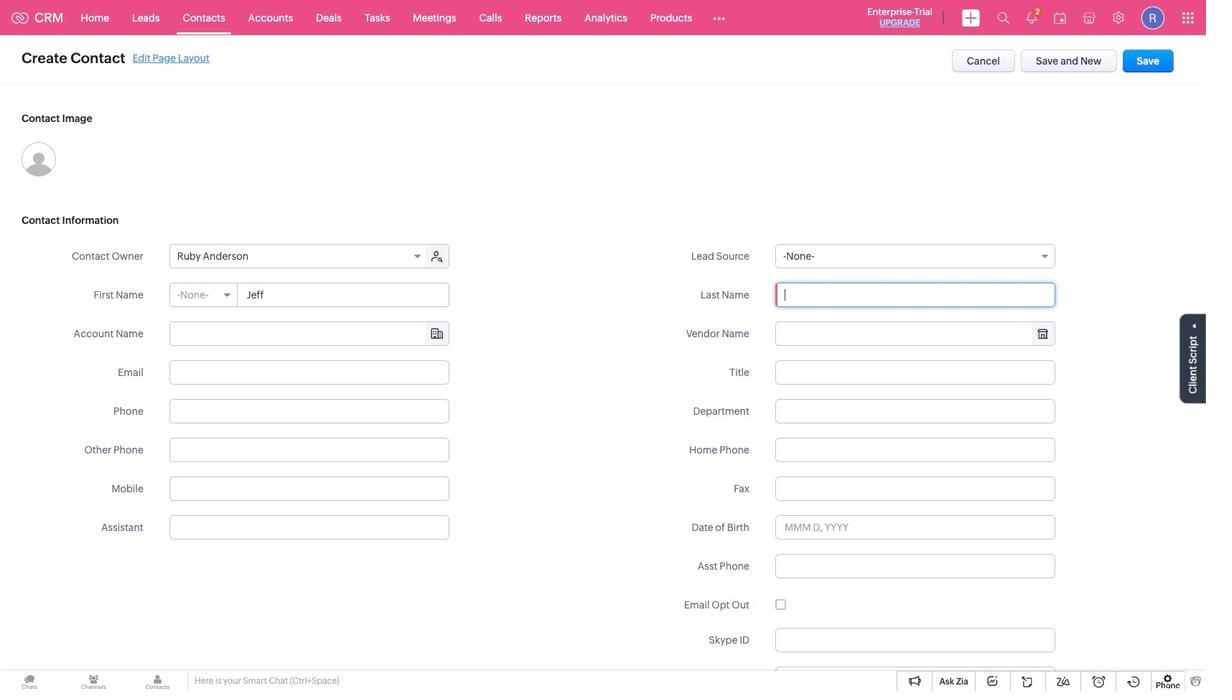Task type: vqa. For each thing, say whether or not it's contained in the screenshot.
the Create Menu icon
yes



Task type: describe. For each thing, give the bounding box(es) containing it.
image image
[[22, 142, 56, 177]]

profile image
[[1142, 6, 1165, 29]]

Other Modules field
[[704, 6, 735, 29]]

channels image
[[64, 672, 123, 692]]

search element
[[989, 0, 1018, 35]]



Task type: locate. For each thing, give the bounding box(es) containing it.
None text field
[[238, 284, 449, 307], [170, 322, 449, 345], [169, 361, 449, 385], [776, 399, 1056, 424], [169, 438, 449, 463], [776, 477, 1056, 501], [238, 284, 449, 307], [170, 322, 449, 345], [169, 361, 449, 385], [776, 399, 1056, 424], [169, 438, 449, 463], [776, 477, 1056, 501]]

logo image
[[11, 12, 29, 23]]

signals element
[[1018, 0, 1046, 35]]

MMM D, YYYY text field
[[776, 516, 1056, 540]]

create menu element
[[954, 0, 989, 35]]

contacts image
[[128, 672, 187, 692]]

None field
[[776, 244, 1056, 269], [170, 245, 427, 268], [170, 284, 238, 307], [170, 322, 449, 345], [776, 322, 1055, 345], [776, 244, 1056, 269], [170, 245, 427, 268], [170, 284, 238, 307], [170, 322, 449, 345], [776, 322, 1055, 345]]

calendar image
[[1054, 12, 1067, 23]]

search image
[[998, 11, 1010, 24]]

create menu image
[[962, 9, 980, 26]]

chats image
[[0, 672, 59, 692]]

profile element
[[1133, 0, 1174, 35]]

None text field
[[776, 283, 1056, 307], [776, 361, 1056, 385], [169, 399, 449, 424], [776, 438, 1056, 463], [169, 477, 449, 501], [169, 516, 449, 540], [776, 554, 1056, 579], [776, 628, 1056, 653], [776, 667, 1056, 692], [776, 283, 1056, 307], [776, 361, 1056, 385], [169, 399, 449, 424], [776, 438, 1056, 463], [169, 477, 449, 501], [169, 516, 449, 540], [776, 554, 1056, 579], [776, 628, 1056, 653], [776, 667, 1056, 692]]



